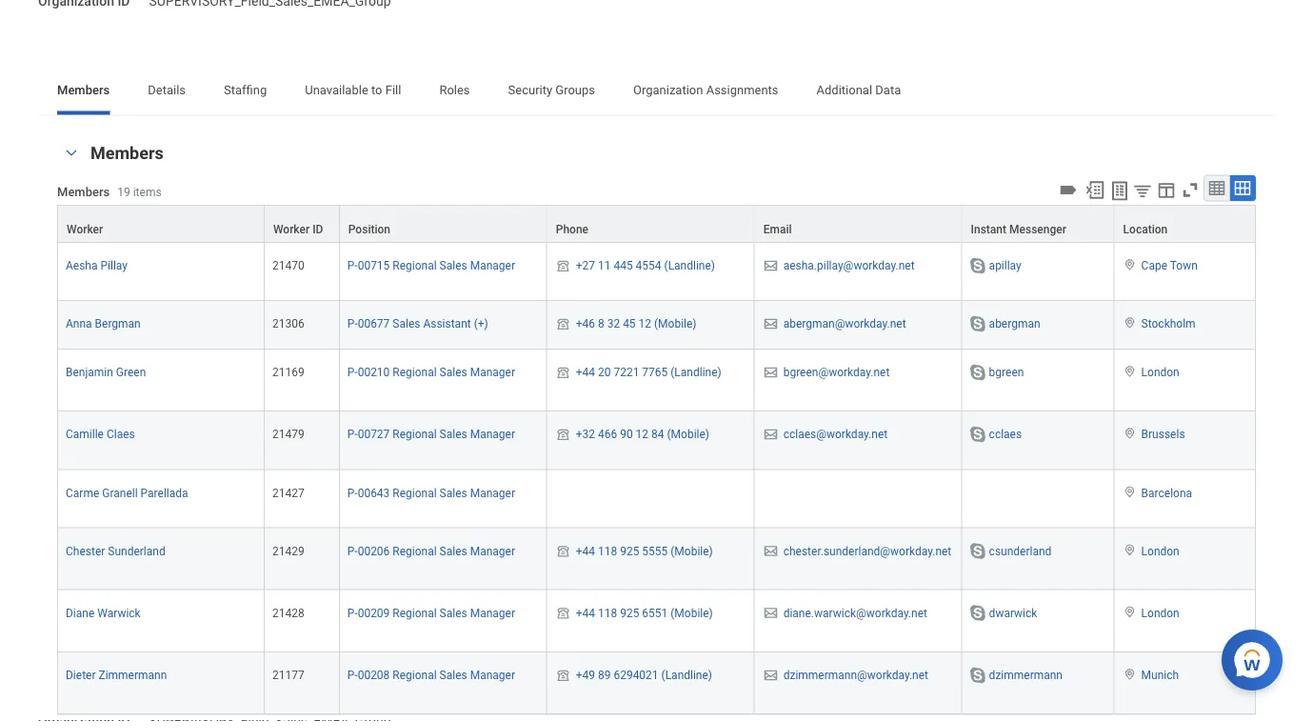 Task type: locate. For each thing, give the bounding box(es) containing it.
regional right 00208
[[393, 669, 437, 682]]

members group
[[57, 142, 1257, 721]]

phone image left +44 118 925 5555 (mobile)
[[555, 544, 572, 559]]

2 vertical spatial (landline)
[[662, 669, 713, 682]]

sales up p-00643 regional sales manager link
[[440, 428, 467, 441]]

0 vertical spatial +44
[[576, 366, 595, 379]]

sales up p-00208 regional sales manager link
[[440, 607, 467, 620]]

4 regional from the top
[[393, 486, 437, 500]]

members left 19
[[57, 185, 110, 199]]

mail image for +49 89 6294021 (landline)
[[763, 668, 780, 683]]

email button
[[755, 206, 962, 242]]

0 vertical spatial london link
[[1142, 362, 1180, 379]]

cclaes@workday.net link
[[784, 424, 888, 441]]

regional right 00210
[[393, 366, 437, 379]]

phone image for +46 8 32 45 12 (mobile)
[[555, 316, 572, 332]]

skype image left dzimmermann
[[969, 666, 988, 685]]

1 925 from the top
[[620, 544, 640, 558]]

1 regional from the top
[[393, 259, 437, 272]]

1 row from the top
[[57, 205, 1257, 243]]

+49
[[576, 669, 595, 682]]

+44 118 925 6551 (mobile)
[[576, 607, 713, 620]]

row containing dieter zimmermann
[[57, 652, 1257, 714]]

data
[[876, 83, 901, 97]]

mail image left dzimmermann@workday.net
[[763, 668, 780, 683]]

(landline) for +44 20 7221 7765 (landline)
[[671, 366, 722, 379]]

2 phone image from the top
[[555, 365, 572, 380]]

p-00643 regional sales manager link
[[348, 482, 515, 500]]

skype image left dwarwick at right bottom
[[969, 604, 988, 623]]

1 mail image from the top
[[763, 258, 780, 273]]

p-00210 regional sales manager
[[348, 366, 515, 379]]

bgreen@workday.net
[[784, 366, 890, 379]]

2 skype image from the top
[[969, 425, 988, 444]]

19
[[117, 186, 130, 199]]

4 skype image from the top
[[969, 604, 988, 623]]

00677
[[358, 317, 390, 331]]

worker for worker
[[67, 223, 103, 236]]

2 p- from the top
[[348, 317, 358, 331]]

location image for dzimmermann
[[1123, 668, 1138, 681]]

6551
[[642, 607, 668, 620]]

regional for 00210
[[393, 366, 437, 379]]

6 p- from the top
[[348, 544, 358, 558]]

0 vertical spatial phone image
[[555, 258, 572, 273]]

mail image for +46 8 32 45 12 (mobile)
[[763, 316, 780, 332]]

p- down 00677
[[348, 366, 358, 379]]

2 vertical spatial london
[[1142, 607, 1180, 620]]

sales up "p-00206 regional sales manager" link
[[440, 486, 467, 500]]

phone image left the +44 118 925 6551 (mobile)
[[555, 606, 572, 621]]

sales down assistant
[[440, 366, 467, 379]]

2 worker from the left
[[273, 223, 310, 236]]

tab list
[[38, 69, 1276, 115]]

sales down position popup button
[[440, 259, 467, 272]]

3 regional from the top
[[393, 428, 437, 441]]

4 row from the top
[[57, 350, 1257, 412]]

location image
[[1123, 316, 1138, 330], [1123, 365, 1138, 378], [1123, 544, 1138, 557], [1123, 668, 1138, 681]]

skype image left apillay
[[969, 256, 988, 275]]

london link for dwarwick
[[1142, 603, 1180, 620]]

regional right '00209'
[[393, 607, 437, 620]]

0 vertical spatial (landline)
[[665, 259, 715, 272]]

regional for 00208
[[393, 669, 437, 682]]

4 p- from the top
[[348, 428, 358, 441]]

925 inside +44 118 925 5555 (mobile) link
[[620, 544, 640, 558]]

regional right 00715
[[393, 259, 437, 272]]

p-00209 regional sales manager
[[348, 607, 515, 620]]

security groups
[[508, 83, 595, 97]]

3 london from the top
[[1142, 607, 1180, 620]]

+44 for +44 20 7221 7765 (landline)
[[576, 366, 595, 379]]

3 location image from the top
[[1123, 485, 1138, 499]]

london up munich link
[[1142, 607, 1180, 620]]

cell up "csunderland" link
[[963, 470, 1115, 528]]

0 horizontal spatial worker
[[67, 223, 103, 236]]

chester
[[66, 544, 105, 558]]

skype image for abergman
[[969, 314, 988, 333]]

1 vertical spatial london
[[1142, 544, 1180, 558]]

(landline) inside 'link'
[[665, 259, 715, 272]]

1 vertical spatial +44
[[576, 544, 595, 558]]

cell up +44 118 925 5555 (mobile) link
[[548, 470, 755, 528]]

p- for 00206
[[348, 544, 358, 558]]

london for csunderland
[[1142, 544, 1180, 558]]

p- for 00677
[[348, 317, 358, 331]]

worker left id
[[273, 223, 310, 236]]

p- up 00210
[[348, 317, 358, 331]]

manager up (+)
[[470, 259, 515, 272]]

p- up 00206
[[348, 486, 358, 500]]

table image
[[1208, 179, 1227, 198]]

phone image left +32
[[555, 427, 572, 442]]

925 left 5555
[[620, 544, 640, 558]]

anna bergman link
[[66, 313, 141, 331]]

additional
[[817, 83, 873, 97]]

(mobile) right "84"
[[667, 428, 710, 441]]

skype image
[[969, 314, 988, 333], [969, 363, 988, 382], [969, 542, 988, 561], [969, 604, 988, 623]]

0 vertical spatial 12
[[639, 317, 652, 331]]

6 regional from the top
[[393, 607, 437, 620]]

5 mail image from the top
[[763, 606, 780, 621]]

1 p- from the top
[[348, 259, 358, 272]]

4 phone image from the top
[[555, 606, 572, 621]]

dwarwick
[[989, 607, 1038, 620]]

2 row from the top
[[57, 243, 1257, 301]]

1 vertical spatial (landline)
[[671, 366, 722, 379]]

bgreen
[[989, 366, 1024, 379]]

london down "barcelona"
[[1142, 544, 1180, 558]]

+44 left 5555
[[576, 544, 595, 558]]

phone image for +49 89 6294021 (landline)
[[555, 668, 572, 683]]

sunderland
[[108, 544, 165, 558]]

1 mail image from the top
[[763, 365, 780, 380]]

apillay link
[[989, 255, 1022, 272]]

2 location image from the top
[[1123, 365, 1138, 378]]

3 manager from the top
[[470, 428, 515, 441]]

regional
[[393, 259, 437, 272], [393, 366, 437, 379], [393, 428, 437, 441], [393, 486, 437, 500], [393, 544, 437, 558], [393, 607, 437, 620], [393, 669, 437, 682]]

118 inside +44 118 925 5555 (mobile) link
[[598, 544, 618, 558]]

2 vertical spatial +44
[[576, 607, 595, 620]]

unavailable to fill
[[305, 83, 401, 97]]

+49 89 6294021 (landline) link
[[576, 665, 713, 682]]

row
[[57, 205, 1257, 243], [57, 243, 1257, 301], [57, 301, 1257, 350], [57, 350, 1257, 412], [57, 412, 1257, 470], [57, 470, 1257, 528], [57, 528, 1257, 590], [57, 590, 1257, 652], [57, 652, 1257, 714]]

5 manager from the top
[[470, 544, 515, 558]]

regional for 00715
[[393, 259, 437, 272]]

2 mail image from the top
[[763, 316, 780, 332]]

2 mail image from the top
[[763, 668, 780, 683]]

6 manager from the top
[[470, 607, 515, 620]]

1 location image from the top
[[1123, 316, 1138, 330]]

+46 8 32 45 12 (mobile) link
[[576, 313, 697, 331]]

mail image
[[763, 258, 780, 273], [763, 316, 780, 332], [763, 427, 780, 442], [763, 544, 780, 559], [763, 606, 780, 621]]

manager for p-00727 regional sales manager
[[470, 428, 515, 441]]

aesha
[[66, 259, 98, 272]]

manager for p-00715 regional sales manager
[[470, 259, 515, 272]]

5 regional from the top
[[393, 544, 437, 558]]

london down stockholm
[[1142, 366, 1180, 379]]

925 for 5555
[[620, 544, 640, 558]]

(landline) right 6294021
[[662, 669, 713, 682]]

0 vertical spatial skype image
[[969, 256, 988, 275]]

abergman@workday.net
[[784, 317, 907, 331]]

p- right 21177
[[348, 669, 358, 682]]

2 vertical spatial skype image
[[969, 666, 988, 685]]

manager down p-00209 regional sales manager at the left of page
[[470, 669, 515, 682]]

2 london from the top
[[1142, 544, 1180, 558]]

(landline) inside 'link'
[[671, 366, 722, 379]]

3 skype image from the top
[[969, 666, 988, 685]]

118
[[598, 544, 618, 558], [598, 607, 618, 620]]

unavailable
[[305, 83, 368, 97]]

barcelona link
[[1142, 482, 1193, 500]]

mail image
[[763, 365, 780, 380], [763, 668, 780, 683]]

2 phone image from the top
[[555, 427, 572, 442]]

8 row from the top
[[57, 590, 1257, 652]]

9 row from the top
[[57, 652, 1257, 714]]

5 phone image from the top
[[555, 668, 572, 683]]

phone image left +27 on the left top of the page
[[555, 258, 572, 273]]

dzimmermann link
[[989, 665, 1063, 682]]

toolbar
[[1056, 175, 1257, 205]]

members
[[57, 83, 110, 97], [91, 143, 164, 163], [57, 185, 110, 199]]

1 worker from the left
[[67, 223, 103, 236]]

445
[[614, 259, 633, 272]]

2 manager from the top
[[470, 366, 515, 379]]

p-00677 sales assistant (+)
[[348, 317, 488, 331]]

chester sunderland link
[[66, 541, 165, 558]]

diane
[[66, 607, 95, 620]]

brussels link
[[1142, 424, 1186, 441]]

dzimmermann@workday.net link
[[784, 665, 929, 682]]

messenger
[[1010, 223, 1067, 236]]

skype image left bgreen
[[969, 363, 988, 382]]

6 row from the top
[[57, 470, 1257, 528]]

0 vertical spatial 925
[[620, 544, 640, 558]]

00727
[[358, 428, 390, 441]]

3 p- from the top
[[348, 366, 358, 379]]

row containing camille claes
[[57, 412, 1257, 470]]

1 vertical spatial 118
[[598, 607, 618, 620]]

skype image left abergman
[[969, 314, 988, 333]]

skype image
[[969, 256, 988, 275], [969, 425, 988, 444], [969, 666, 988, 685]]

1 vertical spatial 925
[[620, 607, 640, 620]]

4 location image from the top
[[1123, 606, 1138, 619]]

2 118 from the top
[[598, 607, 618, 620]]

(landline) right the 4554
[[665, 259, 715, 272]]

london link for bgreen
[[1142, 362, 1180, 379]]

p-00208 regional sales manager link
[[348, 665, 515, 682]]

mail image for +32 466 90 12 84 (mobile)
[[763, 427, 780, 442]]

stockholm link
[[1142, 313, 1196, 331]]

8 p- from the top
[[348, 669, 358, 682]]

cell up the chester.sunderland@workday.net link
[[755, 470, 963, 528]]

worker for worker id
[[273, 223, 310, 236]]

3 phone image from the top
[[555, 544, 572, 559]]

1 vertical spatial 12
[[636, 428, 649, 441]]

manager for p-00643 regional sales manager
[[470, 486, 515, 500]]

manager up p-00208 regional sales manager link
[[470, 607, 515, 620]]

row containing diane warwick
[[57, 590, 1257, 652]]

phone image left +46
[[555, 316, 572, 332]]

1 horizontal spatial worker
[[273, 223, 310, 236]]

+32 466 90 12 84 (mobile)
[[576, 428, 710, 441]]

4 location image from the top
[[1123, 668, 1138, 681]]

cclaes@workday.net
[[784, 428, 888, 441]]

p- for 00715
[[348, 259, 358, 272]]

location image
[[1123, 258, 1138, 271], [1123, 427, 1138, 440], [1123, 485, 1138, 499], [1123, 606, 1138, 619]]

toolbar inside members group
[[1056, 175, 1257, 205]]

1 vertical spatial london link
[[1142, 541, 1180, 558]]

1 london from the top
[[1142, 366, 1180, 379]]

3 +44 from the top
[[576, 607, 595, 620]]

phone image
[[555, 258, 572, 273], [555, 427, 572, 442]]

1 manager from the top
[[470, 259, 515, 272]]

1 skype image from the top
[[969, 314, 988, 333]]

london
[[1142, 366, 1180, 379], [1142, 544, 1180, 558], [1142, 607, 1180, 620]]

brussels
[[1142, 428, 1186, 441]]

3 location image from the top
[[1123, 544, 1138, 557]]

dwarwick link
[[989, 603, 1038, 620]]

p-00677 sales assistant (+) link
[[348, 313, 488, 331]]

7 regional from the top
[[393, 669, 437, 682]]

925 inside +44 118 925 6551 (mobile) link
[[620, 607, 640, 620]]

1 london link from the top
[[1142, 362, 1180, 379]]

manager down the p-00643 regional sales manager
[[470, 544, 515, 558]]

regional right "00727"
[[393, 428, 437, 441]]

p- down the 00643 on the bottom left of page
[[348, 544, 358, 558]]

1 vertical spatial mail image
[[763, 668, 780, 683]]

instant messenger button
[[963, 206, 1114, 242]]

manager down (+)
[[470, 366, 515, 379]]

4 manager from the top
[[470, 486, 515, 500]]

0 vertical spatial 118
[[598, 544, 618, 558]]

3 mail image from the top
[[763, 427, 780, 442]]

members up 19
[[91, 143, 164, 163]]

7 manager from the top
[[470, 669, 515, 682]]

sales down the p-00643 regional sales manager
[[440, 544, 467, 558]]

location image for brussels
[[1123, 427, 1138, 440]]

+44 118 925 5555 (mobile)
[[576, 544, 713, 558]]

1 vertical spatial skype image
[[969, 425, 988, 444]]

(landline) right '7765'
[[671, 366, 722, 379]]

3 skype image from the top
[[969, 542, 988, 561]]

sales for 00209
[[440, 607, 467, 620]]

1 118 from the top
[[598, 544, 618, 558]]

chester sunderland
[[66, 544, 165, 558]]

skype image left cclaes
[[969, 425, 988, 444]]

925 for 6551
[[620, 607, 640, 620]]

7 p- from the top
[[348, 607, 358, 620]]

1 location image from the top
[[1123, 258, 1138, 271]]

security
[[508, 83, 553, 97]]

2 skype image from the top
[[969, 363, 988, 382]]

fullscreen image
[[1180, 180, 1201, 201]]

phone image for +44 20 7221 7765 (landline)
[[555, 365, 572, 380]]

+44 up "+49" on the left bottom
[[576, 607, 595, 620]]

phone image left "+49" on the left bottom
[[555, 668, 572, 683]]

phone image
[[555, 316, 572, 332], [555, 365, 572, 380], [555, 544, 572, 559], [555, 606, 572, 621], [555, 668, 572, 683]]

cell
[[548, 470, 755, 528], [755, 470, 963, 528], [963, 470, 1115, 528]]

2 location image from the top
[[1123, 427, 1138, 440]]

2 regional from the top
[[393, 366, 437, 379]]

phone button
[[548, 206, 754, 242]]

regional right the 00643 on the bottom left of page
[[393, 486, 437, 500]]

118 left the 6551
[[598, 607, 618, 620]]

925 left the 6551
[[620, 607, 640, 620]]

roles
[[440, 83, 470, 97]]

sales for 00715
[[440, 259, 467, 272]]

phone image left '20'
[[555, 365, 572, 380]]

dieter zimmermann
[[66, 669, 167, 682]]

regional right 00206
[[393, 544, 437, 558]]

12 left "84"
[[636, 428, 649, 441]]

p- right the "21428"
[[348, 607, 358, 620]]

118 left 5555
[[598, 544, 618, 558]]

members up chevron down image
[[57, 83, 110, 97]]

1 skype image from the top
[[969, 256, 988, 275]]

1 vertical spatial phone image
[[555, 427, 572, 442]]

aesha pillay link
[[66, 255, 128, 272]]

manager up p-00643 regional sales manager link
[[470, 428, 515, 441]]

0 vertical spatial mail image
[[763, 365, 780, 380]]

925
[[620, 544, 640, 558], [620, 607, 640, 620]]

00643
[[358, 486, 390, 500]]

worker id
[[273, 223, 323, 236]]

7 row from the top
[[57, 528, 1257, 590]]

skype image left "csunderland"
[[969, 542, 988, 561]]

2 vertical spatial london link
[[1142, 603, 1180, 620]]

21428
[[272, 607, 305, 620]]

+44 left '20'
[[576, 366, 595, 379]]

organization
[[634, 83, 703, 97]]

2 +44 from the top
[[576, 544, 595, 558]]

+44 inside 'link'
[[576, 366, 595, 379]]

p-00715 regional sales manager
[[348, 259, 515, 272]]

chester.sunderland@workday.net
[[784, 544, 952, 558]]

london for bgreen
[[1142, 366, 1180, 379]]

1 phone image from the top
[[555, 316, 572, 332]]

(landline)
[[665, 259, 715, 272], [671, 366, 722, 379], [662, 669, 713, 682]]

worker up "aesha pillay" link
[[67, 223, 103, 236]]

camille claes
[[66, 428, 135, 441]]

3 london link from the top
[[1142, 603, 1180, 620]]

mail image left bgreen@workday.net
[[763, 365, 780, 380]]

4 mail image from the top
[[763, 544, 780, 559]]

+44 20 7221 7765 (landline) link
[[576, 362, 722, 379]]

0 vertical spatial london
[[1142, 366, 1180, 379]]

p- down position
[[348, 259, 358, 272]]

apillay
[[989, 259, 1022, 272]]

cape
[[1142, 259, 1168, 272]]

p- up the 00643 on the bottom left of page
[[348, 428, 358, 441]]

2 925 from the top
[[620, 607, 640, 620]]

3 row from the top
[[57, 301, 1257, 350]]

2 london link from the top
[[1142, 541, 1180, 558]]

groups
[[556, 83, 595, 97]]

london link down "barcelona"
[[1142, 541, 1180, 558]]

camille claes link
[[66, 424, 135, 441]]

sales down p-00209 regional sales manager at the left of page
[[440, 669, 467, 682]]

11
[[598, 259, 611, 272]]

89
[[598, 669, 611, 682]]

p- for 00727
[[348, 428, 358, 441]]

1 phone image from the top
[[555, 258, 572, 273]]

london link down stockholm
[[1142, 362, 1180, 379]]

118 inside +44 118 925 6551 (mobile) link
[[598, 607, 618, 620]]

manager up "p-00206 regional sales manager" link
[[470, 486, 515, 500]]

00208
[[358, 669, 390, 682]]

12 right 45
[[639, 317, 652, 331]]

5 row from the top
[[57, 412, 1257, 470]]

skype image for dzimmermann
[[969, 666, 988, 685]]

id
[[313, 223, 323, 236]]

0 vertical spatial members
[[57, 83, 110, 97]]

5555
[[642, 544, 668, 558]]

london link up munich link
[[1142, 603, 1180, 620]]

aesha.pillay@workday.net
[[784, 259, 915, 272]]

benjamin green link
[[66, 362, 146, 379]]

5 p- from the top
[[348, 486, 358, 500]]

1 +44 from the top
[[576, 366, 595, 379]]



Task type: vqa. For each thing, say whether or not it's contained in the screenshot.


Task type: describe. For each thing, give the bounding box(es) containing it.
members 19 items
[[57, 185, 162, 199]]

p- for 00209
[[348, 607, 358, 620]]

p-00208 regional sales manager
[[348, 669, 515, 682]]

row containing worker
[[57, 205, 1257, 243]]

(mobile) right the 6551
[[671, 607, 713, 620]]

camille
[[66, 428, 104, 441]]

skype image for dwarwick
[[969, 604, 988, 623]]

manager for p-00210 regional sales manager
[[470, 366, 515, 379]]

sales for 00643
[[440, 486, 467, 500]]

abergman@workday.net link
[[784, 313, 907, 331]]

1 vertical spatial members
[[91, 143, 164, 163]]

row containing carme granell parellada
[[57, 470, 1257, 528]]

8
[[598, 317, 605, 331]]

anna
[[66, 317, 92, 331]]

location image for csunderland
[[1123, 544, 1138, 557]]

20
[[598, 366, 611, 379]]

dieter
[[66, 669, 96, 682]]

granell
[[102, 486, 138, 500]]

phone image for +44 118 925 5555 (mobile)
[[555, 544, 572, 559]]

p-00643 regional sales manager
[[348, 486, 515, 500]]

fill
[[386, 83, 401, 97]]

manager for p-00208 regional sales manager
[[470, 669, 515, 682]]

select to filter grid data image
[[1133, 181, 1154, 201]]

staffing
[[224, 83, 267, 97]]

(mobile) right 45
[[655, 317, 697, 331]]

skype image for cclaes
[[969, 425, 988, 444]]

21306
[[272, 317, 305, 331]]

+44 for +44 118 925 5555 (mobile)
[[576, 544, 595, 558]]

118 for +44 118 925 6551 (mobile)
[[598, 607, 618, 620]]

munich link
[[1142, 665, 1180, 682]]

phone image for +44 118 925 6551 (mobile)
[[555, 606, 572, 621]]

p- for 00643
[[348, 486, 358, 500]]

pillay
[[100, 259, 128, 272]]

2 vertical spatial members
[[57, 185, 110, 199]]

bgreen@workday.net link
[[784, 362, 890, 379]]

84
[[652, 428, 665, 441]]

mail image for +44 118 925 6551 (mobile)
[[763, 606, 780, 621]]

00715
[[358, 259, 390, 272]]

row containing anna bergman
[[57, 301, 1257, 350]]

click to view/edit grid preferences image
[[1157, 180, 1178, 201]]

bgreen link
[[989, 362, 1024, 379]]

+44 20 7221 7765 (landline)
[[576, 366, 722, 379]]

118 for +44 118 925 5555 (mobile)
[[598, 544, 618, 558]]

00210
[[358, 366, 390, 379]]

dieter zimmermann link
[[66, 665, 167, 682]]

+46 8 32 45 12 (mobile)
[[576, 317, 697, 331]]

sales for 00727
[[440, 428, 467, 441]]

2 cell from the left
[[755, 470, 963, 528]]

(+)
[[474, 317, 488, 331]]

(mobile) right 5555
[[671, 544, 713, 558]]

sales for 00206
[[440, 544, 467, 558]]

row containing chester sunderland
[[57, 528, 1257, 590]]

benjamin green
[[66, 366, 146, 379]]

p-00206 regional sales manager link
[[348, 541, 515, 558]]

00206
[[358, 544, 390, 558]]

location image for london
[[1123, 606, 1138, 619]]

21169
[[272, 366, 305, 379]]

regional for 00209
[[393, 607, 437, 620]]

+27
[[576, 259, 595, 272]]

mail image for +44 20 7221 7765 (landline)
[[763, 365, 780, 380]]

diane warwick
[[66, 607, 141, 620]]

tag image
[[1058, 180, 1079, 201]]

location image for abergman
[[1123, 316, 1138, 330]]

abergman
[[989, 317, 1041, 331]]

skype image for csunderland
[[969, 542, 988, 561]]

45
[[623, 317, 636, 331]]

7765
[[642, 366, 668, 379]]

p-00715 regional sales manager link
[[348, 255, 515, 272]]

skype image for bgreen
[[969, 363, 988, 382]]

1 cell from the left
[[548, 470, 755, 528]]

items
[[133, 186, 162, 199]]

466
[[598, 428, 618, 441]]

aesha.pillay@workday.net link
[[784, 255, 915, 272]]

organization assignments
[[634, 83, 779, 97]]

location image for bgreen
[[1123, 365, 1138, 378]]

manager for p-00209 regional sales manager
[[470, 607, 515, 620]]

cape town link
[[1142, 255, 1198, 272]]

to
[[372, 83, 383, 97]]

(landline) for +27 11 445 4554 (landline)
[[665, 259, 715, 272]]

export to excel image
[[1085, 180, 1106, 201]]

claes
[[107, 428, 135, 441]]

sales for 00210
[[440, 366, 467, 379]]

phone image for +32 466 90 12 84 (mobile)
[[555, 427, 572, 442]]

regional for 00643
[[393, 486, 437, 500]]

worker button
[[58, 206, 264, 242]]

barcelona
[[1142, 486, 1193, 500]]

location button
[[1115, 206, 1256, 242]]

p- for 00208
[[348, 669, 358, 682]]

expand table image
[[1234, 179, 1253, 198]]

location image for cape town
[[1123, 258, 1138, 271]]

export to worksheets image
[[1109, 180, 1132, 203]]

chester.sunderland@workday.net link
[[784, 541, 952, 558]]

mail image for +27 11 445 4554 (landline)
[[763, 258, 780, 273]]

row containing benjamin green
[[57, 350, 1257, 412]]

green
[[116, 366, 146, 379]]

32
[[607, 317, 620, 331]]

row containing aesha pillay
[[57, 243, 1257, 301]]

+27 11 445 4554 (landline)
[[576, 259, 715, 272]]

position button
[[340, 206, 547, 242]]

regional for 00206
[[393, 544, 437, 558]]

email
[[764, 223, 792, 236]]

members button
[[91, 143, 164, 163]]

aesha pillay
[[66, 259, 128, 272]]

manager for p-00206 regional sales manager
[[470, 544, 515, 558]]

dzimmermann@workday.net
[[784, 669, 929, 682]]

london for dwarwick
[[1142, 607, 1180, 620]]

location image for barcelona
[[1123, 485, 1138, 499]]

p-00206 regional sales manager
[[348, 544, 515, 558]]

sales right 00677
[[393, 317, 421, 331]]

21177
[[272, 669, 305, 682]]

cape town
[[1142, 259, 1198, 272]]

diane.warwick@workday.net link
[[784, 603, 928, 620]]

3 cell from the left
[[963, 470, 1115, 528]]

position
[[348, 223, 391, 236]]

mail image for +44 118 925 5555 (mobile)
[[763, 544, 780, 559]]

instant messenger
[[971, 223, 1067, 236]]

p-00727 regional sales manager
[[348, 428, 515, 441]]

p- for 00210
[[348, 366, 358, 379]]

p-00209 regional sales manager link
[[348, 603, 515, 620]]

london link for csunderland
[[1142, 541, 1180, 558]]

+44 118 925 6551 (mobile) link
[[576, 603, 713, 620]]

4554
[[636, 259, 662, 272]]

+44 for +44 118 925 6551 (mobile)
[[576, 607, 595, 620]]

instant
[[971, 223, 1007, 236]]

benjamin
[[66, 366, 113, 379]]

stockholm
[[1142, 317, 1196, 331]]

+46
[[576, 317, 595, 331]]

skype image for apillay
[[969, 256, 988, 275]]

bergman
[[95, 317, 141, 331]]

tab list containing members
[[38, 69, 1276, 115]]

21429
[[272, 544, 305, 558]]

diane.warwick@workday.net
[[784, 607, 928, 620]]

town
[[1171, 259, 1198, 272]]

sales for 00208
[[440, 669, 467, 682]]

chevron down image
[[60, 146, 83, 160]]

21470
[[272, 259, 305, 272]]

location
[[1124, 223, 1168, 236]]

munich
[[1142, 669, 1180, 682]]

regional for 00727
[[393, 428, 437, 441]]

parellada
[[141, 486, 188, 500]]

phone image for +27 11 445 4554 (landline)
[[555, 258, 572, 273]]



